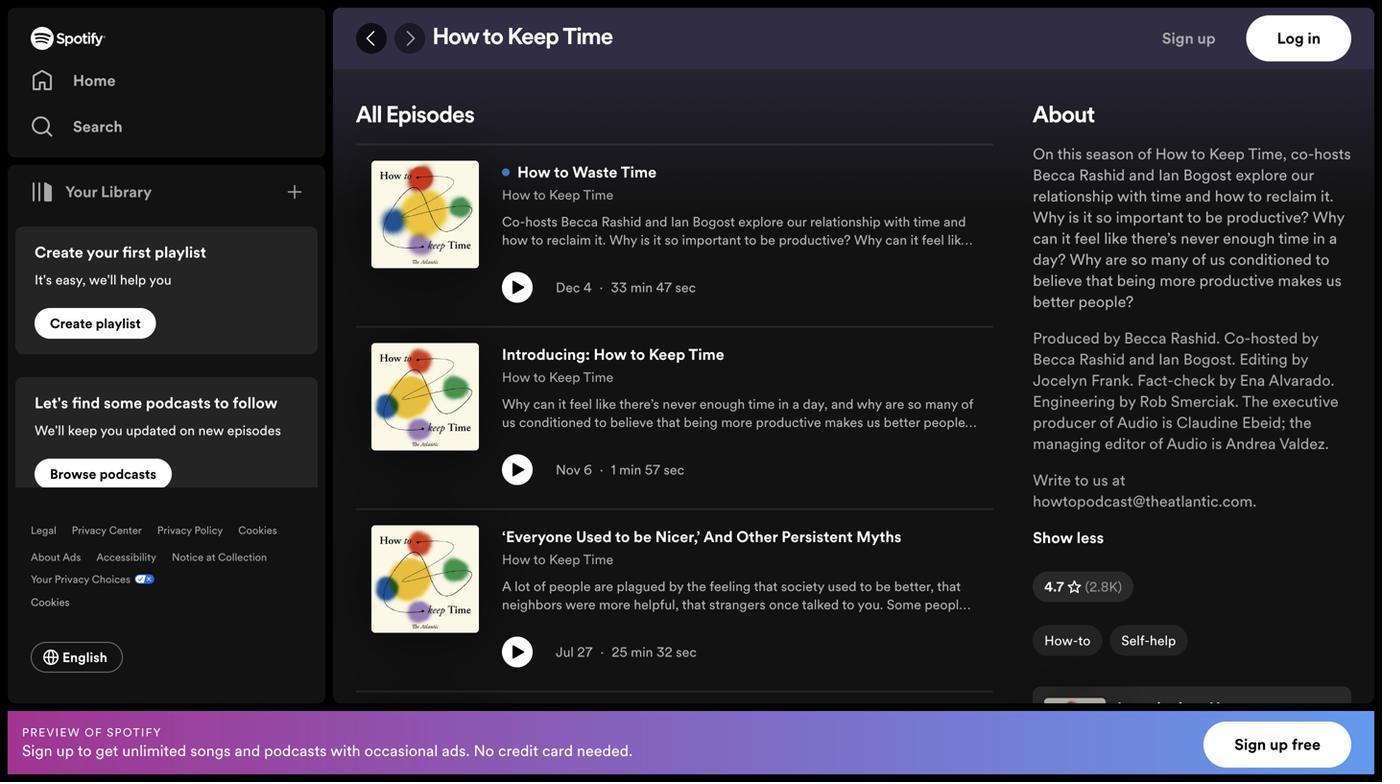 Task type: vqa. For each thing, say whether or not it's contained in the screenshot.
How
yes



Task type: describe. For each thing, give the bounding box(es) containing it.
jul 27
[[556, 643, 593, 661]]

0 horizontal spatial audio
[[1117, 412, 1158, 433]]

becca up the fact-
[[1124, 328, 1167, 349]]

at inside the main element
[[206, 550, 215, 564]]

1 horizontal spatial audio
[[1167, 433, 1208, 454]]

create playlist button
[[35, 308, 156, 339]]

privacy policy link
[[157, 523, 223, 538]]

how to keep time link for 'everyone
[[502, 549, 614, 570]]

0 horizontal spatial why
[[1033, 207, 1065, 228]]

show less button
[[1033, 527, 1104, 549]]

self-help link
[[1110, 625, 1188, 664]]

show
[[1033, 527, 1073, 549]]

1 horizontal spatial it
[[1083, 207, 1092, 228]]

co-
[[1224, 328, 1251, 349]]

of right the many
[[1192, 249, 1206, 270]]

1 vertical spatial how to keep time
[[502, 186, 614, 204]]

a
[[1329, 228, 1337, 249]]

'everyone used to be nicer,' and other persistent myths link
[[502, 526, 902, 549]]

used
[[576, 526, 612, 548]]

privacy for privacy center
[[72, 523, 106, 538]]

1 min 57 sec
[[611, 461, 684, 479]]

choices
[[92, 572, 131, 586]]

how to keep time inside the top bar and user menu element
[[433, 27, 613, 50]]

1 horizontal spatial us
[[1210, 249, 1225, 270]]

0 horizontal spatial it
[[1062, 228, 1071, 249]]

jocelyn
[[1033, 370, 1087, 391]]

sec for nicer,'
[[676, 643, 697, 661]]

how
[[1215, 186, 1244, 207]]

no
[[474, 740, 494, 761]]

editing
[[1240, 349, 1288, 370]]

to inside preview of spotify sign up to get unlimited songs and podcasts with occasional ads. no credit card needed.
[[78, 740, 92, 761]]

bogost.
[[1183, 349, 1236, 370]]

browse podcasts
[[50, 465, 156, 483]]

write
[[1033, 470, 1071, 491]]

makes
[[1278, 270, 1322, 291]]

0 vertical spatial min
[[631, 278, 653, 297]]

songs
[[190, 740, 231, 761]]

nov 6
[[556, 461, 592, 479]]

1 vertical spatial cookies
[[31, 595, 70, 609]]

to down "33 min 47 sec"
[[630, 344, 645, 365]]

english button
[[31, 642, 123, 673]]

waste
[[572, 162, 618, 183]]

by right hosted
[[1302, 328, 1319, 349]]

to down how to waste time link at the left top of page
[[533, 186, 546, 204]]

new
[[198, 421, 224, 440]]

your library button
[[23, 173, 159, 211]]

main element
[[8, 8, 325, 704]]

2 horizontal spatial why
[[1313, 207, 1345, 228]]

first
[[122, 242, 151, 263]]

all episodes
[[356, 105, 475, 128]]

with inside on this season of how to keep time, co-hosts becca rashid and ian bogost explore our relationship with time and how to reclaim it. why is it so important to be productive? why can it feel like there's never enough time in a day? why are so many of us conditioned to believe that being more productive makes us better people?
[[1117, 186, 1147, 207]]

accessibility
[[96, 550, 156, 564]]

sign up
[[1162, 28, 1216, 49]]

'everyone
[[502, 526, 572, 548]]

california consumer privacy act (ccpa) opt-out icon image
[[131, 572, 155, 590]]

ebeid;
[[1242, 412, 1286, 433]]

producer
[[1033, 412, 1096, 433]]

by right editing
[[1292, 349, 1308, 370]]

of right producer
[[1100, 412, 1114, 433]]

rashid.
[[1170, 328, 1220, 349]]

episodes
[[227, 421, 281, 440]]

introducing: how to keep time image
[[371, 343, 479, 451]]

nov
[[556, 461, 580, 479]]

editor
[[1105, 433, 1145, 454]]

ads.
[[442, 740, 470, 761]]

your privacy choices
[[31, 572, 131, 586]]

log in button
[[1246, 15, 1351, 61]]

preview of spotify sign up to get unlimited songs and podcasts with occasional ads. no credit card needed.
[[22, 724, 633, 761]]

other
[[736, 526, 778, 548]]

25
[[612, 643, 627, 661]]

updated
[[126, 421, 176, 440]]

about ads link
[[31, 550, 81, 564]]

to inside introducing: how to keep time
[[1246, 698, 1261, 719]]

to down introducing: how to keep time link
[[533, 368, 546, 386]]

free
[[1292, 734, 1321, 755]]

get
[[96, 740, 118, 761]]

how inside 'everyone used to be nicer,' and other persistent myths how to keep time
[[502, 550, 530, 569]]

min for keep
[[619, 461, 642, 479]]

about for about ads
[[31, 550, 60, 564]]

27
[[577, 643, 593, 661]]

how to waste time
[[517, 162, 657, 183]]

keep inside 'everyone used to be nicer,' and other persistent myths how to keep time
[[549, 550, 580, 569]]

introducing: for introducing: how to keep time
[[1117, 698, 1205, 719]]

go back image
[[364, 31, 379, 46]]

1 vertical spatial podcasts
[[100, 465, 156, 483]]

up for sign up
[[1197, 28, 1216, 49]]

valdez.
[[1279, 433, 1329, 454]]

productive?
[[1227, 207, 1309, 228]]

how down 33
[[594, 344, 627, 365]]

notice at collection
[[172, 550, 267, 564]]

privacy policy
[[157, 523, 223, 538]]

33 min 47 sec
[[611, 278, 696, 297]]

needed.
[[577, 740, 633, 761]]

how inside on this season of how to keep time, co-hosts becca rashid and ian bogost explore our relationship with time and how to reclaim it. why is it so important to be productive? why can it feel like there's never enough time in a day? why are so many of us conditioned to believe that being more productive makes us better people?
[[1155, 144, 1188, 165]]

keep inside on this season of how to keep time, co-hosts becca rashid and ian bogost explore our relationship with time and how to reclaim it. why is it so important to be productive? why can it feel like there's never enough time in a day? why are so many of us conditioned to believe that being more productive makes us better people?
[[1209, 144, 1245, 165]]

top bar and user menu element
[[333, 8, 1374, 69]]

and inside preview of spotify sign up to get unlimited songs and podcasts with occasional ads. no credit card needed.
[[235, 740, 260, 761]]

us inside write to us at howtopodcast@theatlantic.com.
[[1093, 470, 1108, 491]]

this
[[1057, 144, 1082, 165]]

how inside introducing: how to keep time
[[1209, 698, 1242, 719]]

to right conditioned
[[1315, 249, 1330, 270]]

howtopodcast@theatlantic.com.
[[1033, 491, 1257, 512]]

to right used
[[615, 526, 630, 548]]

ian inside produced by becca rashid. co-hosted by becca rashid and ian bogost. editing by jocelyn frank. fact-check by ena alvarado. engineering by rob smerciak. the executive producer of audio is claudine ebeid; the managing editor of audio is andrea valdez.
[[1159, 349, 1179, 370]]

browse
[[50, 465, 96, 483]]

how to waste time link
[[502, 161, 657, 184]]

up inside preview of spotify sign up to get unlimited songs and podcasts with occasional ads. no credit card needed.
[[56, 740, 74, 761]]

about ads
[[31, 550, 81, 564]]

47
[[656, 278, 672, 297]]

how to waste time image
[[371, 161, 479, 268]]

and up important
[[1129, 165, 1155, 186]]

1 horizontal spatial cookies
[[238, 523, 277, 538]]

you for first
[[149, 271, 171, 289]]

how-to
[[1044, 632, 1091, 650]]

about for about
[[1033, 105, 1095, 128]]

center
[[109, 523, 142, 538]]

your for your privacy choices
[[31, 572, 52, 586]]

time inside the top bar and user menu element
[[563, 27, 613, 50]]

'everyone used to be nicer,' and other persistent myths image
[[371, 526, 479, 633]]

in inside button
[[1308, 28, 1321, 49]]

how to keep time link for introducing:
[[502, 366, 614, 387]]

season
[[1086, 144, 1134, 165]]

0 vertical spatial time
[[1151, 186, 1181, 207]]

on
[[1033, 144, 1054, 165]]

there's
[[1131, 228, 1177, 249]]

managing
[[1033, 433, 1101, 454]]

33
[[611, 278, 627, 297]]

people?
[[1078, 291, 1134, 312]]

how-
[[1044, 632, 1078, 650]]

episodes
[[386, 105, 475, 128]]

(
[[1085, 578, 1089, 596]]

1 horizontal spatial cookies link
[[238, 523, 277, 538]]

on
[[180, 421, 195, 440]]

rob
[[1140, 391, 1167, 412]]

library
[[101, 181, 152, 203]]

keep inside introducing: how to keep time
[[1117, 719, 1154, 740]]

becca inside on this season of how to keep time, co-hosts becca rashid and ian bogost explore our relationship with time and how to reclaim it. why is it so important to be productive? why can it feel like there's never enough time in a day? why are so many of us conditioned to believe that being more productive makes us better people?
[[1033, 165, 1075, 186]]

like
[[1104, 228, 1128, 249]]

to inside let's find some podcasts to follow we'll keep you updated on new episodes
[[214, 393, 229, 414]]

never
[[1181, 228, 1219, 249]]

jul
[[556, 643, 574, 661]]

can
[[1033, 228, 1058, 249]]

search
[[73, 116, 123, 137]]

2.8k
[[1089, 578, 1118, 596]]

by left rob
[[1119, 391, 1136, 412]]

time,
[[1248, 144, 1287, 165]]

sign for sign up free
[[1235, 734, 1266, 755]]

accessibility link
[[96, 550, 156, 564]]

bogost
[[1183, 165, 1232, 186]]

write to us at howtopodcast@theatlantic.com.
[[1033, 470, 1257, 512]]

1 vertical spatial time
[[1279, 228, 1309, 249]]

self-
[[1121, 632, 1150, 650]]



Task type: locate. For each thing, give the bounding box(es) containing it.
1 vertical spatial your
[[31, 572, 52, 586]]

1 horizontal spatial you
[[149, 271, 171, 289]]

1 horizontal spatial so
[[1131, 249, 1147, 270]]

ian left bogost.
[[1159, 349, 1179, 370]]

becca up engineering
[[1033, 349, 1075, 370]]

0 vertical spatial cookies link
[[238, 523, 277, 538]]

1 horizontal spatial about
[[1033, 105, 1095, 128]]

with left occasional
[[330, 740, 361, 761]]

create up easy, on the top of the page
[[35, 242, 83, 263]]

audio down smerciak.
[[1167, 433, 1208, 454]]

how right new episode icon on the top left of the page
[[517, 162, 551, 183]]

about left ads
[[31, 550, 60, 564]]

is left andrea
[[1211, 433, 1222, 454]]

1 horizontal spatial is
[[1162, 412, 1173, 433]]

it.
[[1321, 186, 1334, 207]]

log
[[1277, 28, 1304, 49]]

to right write
[[1075, 470, 1089, 491]]

how right go forward image
[[433, 27, 479, 50]]

up for sign up free
[[1270, 734, 1288, 755]]

create for your
[[35, 242, 83, 263]]

why
[[1033, 207, 1065, 228], [1313, 207, 1345, 228], [1070, 249, 1102, 270]]

you right keep
[[100, 421, 123, 440]]

0 horizontal spatial cookies
[[31, 595, 70, 609]]

to
[[483, 27, 504, 50], [1191, 144, 1205, 165], [554, 162, 569, 183], [533, 186, 546, 204], [1248, 186, 1262, 207], [1187, 207, 1201, 228], [1315, 249, 1330, 270], [630, 344, 645, 365], [533, 368, 546, 386], [214, 393, 229, 414], [1075, 470, 1089, 491], [615, 526, 630, 548], [533, 550, 546, 569], [1078, 632, 1091, 650], [1246, 698, 1261, 719], [78, 740, 92, 761]]

by down 'people?'
[[1104, 328, 1120, 349]]

important
[[1116, 207, 1184, 228]]

0 vertical spatial podcasts
[[146, 393, 211, 414]]

0 vertical spatial in
[[1308, 28, 1321, 49]]

being
[[1117, 270, 1156, 291]]

nicer,'
[[655, 526, 700, 548]]

1 how to keep time link from the top
[[502, 184, 614, 205]]

smerciak.
[[1171, 391, 1239, 412]]

1 vertical spatial in
[[1313, 228, 1325, 249]]

sign up free button
[[1204, 722, 1351, 768]]

you down first
[[149, 271, 171, 289]]

how to keep time link down the 'everyone at the left bottom of the page
[[502, 549, 614, 570]]

is inside on this season of how to keep time, co-hosts becca rashid and ian bogost explore our relationship with time and how to reclaim it. why is it so important to be productive? why can it feel like there's never enough time in a day? why are so many of us conditioned to believe that being more productive makes us better people?
[[1069, 207, 1079, 228]]

time up there's
[[1151, 186, 1181, 207]]

introducing: inside introducing: how to keep time
[[1117, 698, 1205, 719]]

2 rashid from the top
[[1079, 349, 1125, 370]]

up left log at top right
[[1197, 28, 1216, 49]]

podcasts inside preview of spotify sign up to get unlimited songs and podcasts with occasional ads. no credit card needed.
[[264, 740, 327, 761]]

to up the sign up free 'button'
[[1246, 698, 1261, 719]]

to down the 'everyone at the left bottom of the page
[[533, 550, 546, 569]]

how down the 'everyone at the left bottom of the page
[[502, 550, 530, 569]]

audio down the fact-
[[1117, 412, 1158, 433]]

and right songs
[[235, 740, 260, 761]]

create inside 'button'
[[50, 314, 93, 333]]

create inside create your first playlist it's easy, we'll help you
[[35, 242, 83, 263]]

sign inside 'button'
[[1235, 734, 1266, 755]]

to left get
[[78, 740, 92, 761]]

1 horizontal spatial be
[[1205, 207, 1223, 228]]

help inside checkbox
[[1150, 632, 1176, 650]]

up
[[1197, 28, 1216, 49], [1270, 734, 1288, 755], [56, 740, 74, 761]]

0 horizontal spatial sign
[[22, 740, 52, 761]]

min
[[631, 278, 653, 297], [619, 461, 642, 479], [631, 643, 653, 661]]

1 horizontal spatial your
[[65, 181, 97, 203]]

0 vertical spatial how to keep time
[[433, 27, 613, 50]]

credit
[[498, 740, 538, 761]]

spotify image
[[31, 27, 106, 50]]

cookies link up collection
[[238, 523, 277, 538]]

0 vertical spatial rashid
[[1079, 165, 1125, 186]]

1 horizontal spatial sign
[[1162, 28, 1194, 49]]

your for your library
[[65, 181, 97, 203]]

1 vertical spatial rashid
[[1079, 349, 1125, 370]]

min right the 1
[[619, 461, 642, 479]]

reclaim
[[1266, 186, 1317, 207]]

how inside the top bar and user menu element
[[433, 27, 479, 50]]

in right log at top right
[[1308, 28, 1321, 49]]

privacy up ads
[[72, 523, 106, 538]]

better
[[1033, 291, 1075, 312]]

2 vertical spatial podcasts
[[264, 740, 327, 761]]

2 horizontal spatial sign
[[1235, 734, 1266, 755]]

sign for sign up
[[1162, 28, 1194, 49]]

help
[[120, 271, 146, 289], [1150, 632, 1176, 650]]

0 horizontal spatial time
[[1151, 186, 1181, 207]]

1 vertical spatial be
[[634, 526, 652, 548]]

0 horizontal spatial is
[[1069, 207, 1079, 228]]

1 ian from the top
[[1159, 165, 1179, 186]]

home link
[[31, 61, 302, 100]]

1 horizontal spatial playlist
[[155, 242, 206, 263]]

playlist down we'll
[[96, 314, 141, 333]]

1 vertical spatial you
[[100, 421, 123, 440]]

why up day?
[[1033, 207, 1065, 228]]

by left ena
[[1219, 370, 1236, 391]]

min left 47
[[631, 278, 653, 297]]

go forward image
[[402, 31, 418, 46]]

sign
[[1162, 28, 1194, 49], [1235, 734, 1266, 755], [22, 740, 52, 761]]

time inside 'everyone used to be nicer,' and other persistent myths how to keep time
[[583, 550, 614, 569]]

introducing: down self-help link
[[1117, 698, 1205, 719]]

sign up button
[[1154, 15, 1246, 61]]

1 horizontal spatial introducing:
[[1117, 698, 1205, 719]]

us down editor
[[1093, 470, 1108, 491]]

privacy up notice
[[157, 523, 192, 538]]

0 vertical spatial cookies
[[238, 523, 277, 538]]

us right makes
[[1326, 270, 1342, 291]]

1 vertical spatial create
[[50, 314, 93, 333]]

4.7
[[1044, 578, 1064, 596]]

by
[[1104, 328, 1120, 349], [1302, 328, 1319, 349], [1292, 349, 1308, 370], [1219, 370, 1236, 391], [1119, 391, 1136, 412]]

0 horizontal spatial you
[[100, 421, 123, 440]]

create
[[35, 242, 83, 263], [50, 314, 93, 333]]

0 vertical spatial create
[[35, 242, 83, 263]]

time left a
[[1279, 228, 1309, 249]]

up inside button
[[1197, 28, 1216, 49]]

1 vertical spatial cookies link
[[31, 590, 85, 611]]

32
[[657, 643, 673, 661]]

with up the like
[[1117, 186, 1147, 207]]

card
[[542, 740, 573, 761]]

create for playlist
[[50, 314, 93, 333]]

sec right 47
[[675, 278, 696, 297]]

how to keep time link down dec
[[502, 366, 614, 387]]

3 how to keep time link from the top
[[502, 549, 614, 570]]

keep
[[68, 421, 97, 440]]

0 horizontal spatial introducing:
[[502, 344, 590, 365]]

podcasts
[[146, 393, 211, 414], [100, 465, 156, 483], [264, 740, 327, 761]]

in inside on this season of how to keep time, co-hosts becca rashid and ian bogost explore our relationship with time and how to reclaim it. why is it so important to be productive? why can it feel like there's never enough time in a day? why are so many of us conditioned to believe that being more productive makes us better people?
[[1313, 228, 1325, 249]]

be inside on this season of how to keep time, co-hosts becca rashid and ian bogost explore our relationship with time and how to reclaim it. why is it so important to be productive? why can it feel like there's never enough time in a day? why are so many of us conditioned to believe that being more productive makes us better people?
[[1205, 207, 1223, 228]]

how up sign up free on the right of the page
[[1209, 698, 1242, 719]]

1 horizontal spatial why
[[1070, 249, 1102, 270]]

introducing: for introducing: how to keep time how to keep time
[[502, 344, 590, 365]]

be left nicer,'
[[634, 526, 652, 548]]

at inside write to us at howtopodcast@theatlantic.com.
[[1112, 470, 1125, 491]]

0 vertical spatial ian
[[1159, 165, 1179, 186]]

at right notice
[[206, 550, 215, 564]]

podcasts inside let's find some podcasts to follow we'll keep you updated on new episodes
[[146, 393, 211, 414]]

hosted
[[1251, 328, 1298, 349]]

how to keep time link down how to waste time
[[502, 184, 614, 205]]

about inside the main element
[[31, 550, 60, 564]]

25 min 32 sec
[[612, 643, 697, 661]]

1 vertical spatial sec
[[664, 461, 684, 479]]

be left enough
[[1205, 207, 1223, 228]]

of right season
[[1138, 144, 1152, 165]]

privacy down ads
[[55, 572, 89, 586]]

2 horizontal spatial is
[[1211, 433, 1222, 454]]

1 vertical spatial about
[[31, 550, 60, 564]]

unlimited
[[122, 740, 186, 761]]

you for some
[[100, 421, 123, 440]]

0 vertical spatial playlist
[[155, 242, 206, 263]]

how right introducing: how to keep time image
[[502, 368, 530, 386]]

0 horizontal spatial cookies link
[[31, 590, 85, 611]]

to inside how to waste time link
[[554, 162, 569, 183]]

1 vertical spatial playlist
[[96, 314, 141, 333]]

6
[[584, 461, 592, 479]]

up left get
[[56, 740, 74, 761]]

privacy for privacy policy
[[157, 523, 192, 538]]

us right more
[[1210, 249, 1225, 270]]

0 horizontal spatial us
[[1093, 470, 1108, 491]]

frank.
[[1091, 370, 1134, 391]]

conditioned
[[1229, 249, 1312, 270]]

playlist inside 'button'
[[96, 314, 141, 333]]

rashid right on
[[1079, 165, 1125, 186]]

in left a
[[1313, 228, 1325, 249]]

at
[[1112, 470, 1125, 491], [206, 550, 215, 564]]

1 horizontal spatial help
[[1150, 632, 1176, 650]]

so up are
[[1096, 207, 1112, 228]]

2 vertical spatial min
[[631, 643, 653, 661]]

1
[[611, 461, 616, 479]]

1 vertical spatial with
[[330, 740, 361, 761]]

how right season
[[1155, 144, 1188, 165]]

to inside write to us at howtopodcast@theatlantic.com.
[[1075, 470, 1089, 491]]

0 vertical spatial you
[[149, 271, 171, 289]]

on this season of how to keep time, co-hosts becca rashid and ian bogost explore our relationship with time and how to reclaim it. why is it so important to be productive? why can it feel like there's never enough time in a day? why are so many of us conditioned to believe that being more productive makes us better people?
[[1033, 144, 1351, 312]]

2 ian from the top
[[1159, 349, 1179, 370]]

self-help
[[1121, 632, 1176, 650]]

you inside create your first playlist it's easy, we'll help you
[[149, 271, 171, 289]]

podcasts right songs
[[264, 740, 327, 761]]

sec
[[675, 278, 696, 297], [664, 461, 684, 479], [676, 643, 697, 661]]

preview
[[22, 724, 81, 740]]

log in
[[1277, 28, 1321, 49]]

notice at collection link
[[172, 550, 267, 564]]

and
[[1129, 165, 1155, 186], [1185, 186, 1211, 207], [1129, 349, 1155, 370], [235, 740, 260, 761]]

0 horizontal spatial about
[[31, 550, 60, 564]]

rashid up engineering
[[1079, 349, 1125, 370]]

relationship
[[1033, 186, 1114, 207]]

podcasts down updated
[[100, 465, 156, 483]]

it right can
[[1062, 228, 1071, 249]]

cookies up collection
[[238, 523, 277, 538]]

to left how at the top right of page
[[1187, 207, 1201, 228]]

0 horizontal spatial so
[[1096, 207, 1112, 228]]

with inside preview of spotify sign up to get unlimited songs and podcasts with occasional ads. no credit card needed.
[[330, 740, 361, 761]]

your inside button
[[65, 181, 97, 203]]

rashid inside produced by becca rashid. co-hosted by becca rashid and ian bogost. editing by jocelyn frank. fact-check by ena alvarado. engineering by rob smerciak. the executive producer of audio is claudine ebeid; the managing editor of audio is andrea valdez.
[[1079, 349, 1125, 370]]

why down our
[[1313, 207, 1345, 228]]

0 horizontal spatial at
[[206, 550, 215, 564]]

0 vertical spatial so
[[1096, 207, 1112, 228]]

1 vertical spatial help
[[1150, 632, 1176, 650]]

sec right 32
[[676, 643, 697, 661]]

podcasts up on
[[146, 393, 211, 414]]

show less
[[1033, 527, 1104, 549]]

2 vertical spatial sec
[[676, 643, 697, 661]]

time inside how to waste time link
[[621, 162, 657, 183]]

playlist
[[155, 242, 206, 263], [96, 314, 141, 333]]

some
[[104, 393, 142, 414]]

1 rashid from the top
[[1079, 165, 1125, 186]]

up inside 'button'
[[1270, 734, 1288, 755]]

0 vertical spatial about
[[1033, 105, 1095, 128]]

ads
[[63, 550, 81, 564]]

of right editor
[[1149, 433, 1163, 454]]

how down new episode icon on the top left of the page
[[502, 186, 530, 204]]

1 vertical spatial min
[[619, 461, 642, 479]]

collection
[[218, 550, 267, 564]]

to left self-
[[1078, 632, 1091, 650]]

1 horizontal spatial up
[[1197, 28, 1216, 49]]

keep inside the top bar and user menu element
[[508, 27, 559, 50]]

so right are
[[1131, 249, 1147, 270]]

playlist inside create your first playlist it's easy, we'll help you
[[155, 242, 206, 263]]

of
[[1138, 144, 1152, 165], [1192, 249, 1206, 270], [1100, 412, 1114, 433], [1149, 433, 1163, 454], [85, 724, 103, 740]]

min right '25'
[[631, 643, 653, 661]]

that
[[1086, 270, 1113, 291]]

ian left bogost
[[1159, 165, 1179, 186]]

it
[[1083, 207, 1092, 228], [1062, 228, 1071, 249]]

your
[[86, 242, 119, 263]]

introducing: inside introducing: how to keep time how to keep time
[[502, 344, 590, 365]]

is right can
[[1069, 207, 1079, 228]]

so
[[1096, 207, 1112, 228], [1131, 249, 1147, 270]]

min for be
[[631, 643, 653, 661]]

2 horizontal spatial up
[[1270, 734, 1288, 755]]

to left 'waste'
[[554, 162, 569, 183]]

Self-help checkbox
[[1110, 625, 1188, 656]]

0 horizontal spatial be
[[634, 526, 652, 548]]

produced by becca rashid. co-hosted by becca rashid and ian bogost. editing by jocelyn frank. fact-check by ena alvarado. engineering by rob smerciak. the executive producer of audio is claudine ebeid; the managing editor of audio is andrea valdez.
[[1033, 328, 1339, 454]]

productive
[[1199, 270, 1274, 291]]

1 vertical spatial so
[[1131, 249, 1147, 270]]

check
[[1174, 370, 1215, 391]]

sign inside preview of spotify sign up to get unlimited songs and podcasts with occasional ads. no credit card needed.
[[22, 740, 52, 761]]

the
[[1242, 391, 1269, 412]]

keep
[[508, 27, 559, 50], [1209, 144, 1245, 165], [549, 186, 580, 204], [649, 344, 685, 365], [549, 368, 580, 386], [549, 550, 580, 569], [1117, 719, 1154, 740]]

new episode image
[[502, 168, 510, 176]]

your down about ads link
[[31, 572, 52, 586]]

we'll
[[35, 421, 64, 440]]

0 vertical spatial introducing:
[[502, 344, 590, 365]]

be inside 'everyone used to be nicer,' and other persistent myths how to keep time
[[634, 526, 652, 548]]

0 vertical spatial with
[[1117, 186, 1147, 207]]

and inside produced by becca rashid. co-hosted by becca rashid and ian bogost. editing by jocelyn frank. fact-check by ena alvarado. engineering by rob smerciak. the executive producer of audio is claudine ebeid; the managing editor of audio is andrea valdez.
[[1129, 349, 1155, 370]]

your left library
[[65, 181, 97, 203]]

all
[[356, 105, 382, 128]]

home
[[73, 70, 116, 91]]

in
[[1308, 28, 1321, 49], [1313, 228, 1325, 249]]

2 horizontal spatial us
[[1326, 270, 1342, 291]]

help inside create your first playlist it's easy, we'll help you
[[120, 271, 146, 289]]

legal
[[31, 523, 56, 538]]

sign inside sign up button
[[1162, 28, 1194, 49]]

2 vertical spatial how to keep time link
[[502, 549, 614, 570]]

ian
[[1159, 165, 1179, 186], [1159, 349, 1179, 370]]

0 horizontal spatial up
[[56, 740, 74, 761]]

rashid inside on this season of how to keep time, co-hosts becca rashid and ian bogost explore our relationship with time and how to reclaim it. why is it so important to be productive? why can it feel like there's never enough time in a day? why are so many of us conditioned to believe that being more productive makes us better people?
[[1079, 165, 1125, 186]]

0 vertical spatial your
[[65, 181, 97, 203]]

sign up free
[[1235, 734, 1321, 755]]

time inside introducing: how to keep time
[[1157, 719, 1193, 740]]

to right how at the top right of page
[[1248, 186, 1262, 207]]

0 horizontal spatial playlist
[[96, 314, 141, 333]]

0 vertical spatial be
[[1205, 207, 1223, 228]]

create down easy, on the top of the page
[[50, 314, 93, 333]]

0 vertical spatial at
[[1112, 470, 1125, 491]]

to right go forward image
[[483, 27, 504, 50]]

sec for time
[[664, 461, 684, 479]]

0 vertical spatial sec
[[675, 278, 696, 297]]

let's
[[35, 393, 68, 414]]

( 2.8k )
[[1085, 578, 1122, 596]]

dec
[[556, 278, 580, 297]]

ian inside on this season of how to keep time, co-hosts becca rashid and ian bogost explore our relationship with time and how to reclaim it. why is it so important to be productive? why can it feel like there's never enough time in a day? why are so many of us conditioned to believe that being more productive makes us better people?
[[1159, 165, 1179, 186]]

0 horizontal spatial your
[[31, 572, 52, 586]]

to up "new"
[[214, 393, 229, 414]]

introducing: how to keep time
[[1117, 698, 1261, 740]]

0 horizontal spatial with
[[330, 740, 361, 761]]

of inside preview of spotify sign up to get unlimited songs and podcasts with occasional ads. no credit card needed.
[[85, 724, 103, 740]]

1 vertical spatial how to keep time link
[[502, 366, 614, 387]]

executive
[[1272, 391, 1339, 412]]

about up this
[[1033, 105, 1095, 128]]

sec right 57
[[664, 461, 684, 479]]

why left are
[[1070, 249, 1102, 270]]

0 horizontal spatial help
[[120, 271, 146, 289]]

how
[[433, 27, 479, 50], [1155, 144, 1188, 165], [517, 162, 551, 183], [502, 186, 530, 204], [594, 344, 627, 365], [502, 368, 530, 386], [502, 550, 530, 569], [1209, 698, 1242, 719]]

find
[[72, 393, 100, 414]]

2 how to keep time link from the top
[[502, 366, 614, 387]]

myths
[[856, 526, 902, 548]]

1 vertical spatial introducing:
[[1117, 698, 1205, 719]]

cookies down your privacy choices button
[[31, 595, 70, 609]]

at down editor
[[1112, 470, 1125, 491]]

dec 4
[[556, 278, 592, 297]]

explore
[[1236, 165, 1287, 186]]

0 vertical spatial help
[[120, 271, 146, 289]]

How-to checkbox
[[1033, 625, 1102, 656]]

1 horizontal spatial with
[[1117, 186, 1147, 207]]

cookies link down your privacy choices button
[[31, 590, 85, 611]]

it left the like
[[1083, 207, 1092, 228]]

up left free
[[1270, 734, 1288, 755]]

1 horizontal spatial at
[[1112, 470, 1125, 491]]

legal link
[[31, 523, 56, 538]]

1 vertical spatial at
[[206, 550, 215, 564]]

to inside how-to checkbox
[[1078, 632, 1091, 650]]

1 vertical spatial ian
[[1159, 349, 1179, 370]]

to left explore
[[1191, 144, 1205, 165]]

of left spotify
[[85, 724, 103, 740]]

policy
[[194, 523, 223, 538]]

becca left season
[[1033, 165, 1075, 186]]

0 vertical spatial how to keep time link
[[502, 184, 614, 205]]

1 horizontal spatial time
[[1279, 228, 1309, 249]]

you inside let's find some podcasts to follow we'll keep you updated on new episodes
[[100, 421, 123, 440]]

the
[[1289, 412, 1312, 433]]

introducing: down dec
[[502, 344, 590, 365]]

and left how at the top right of page
[[1185, 186, 1211, 207]]



